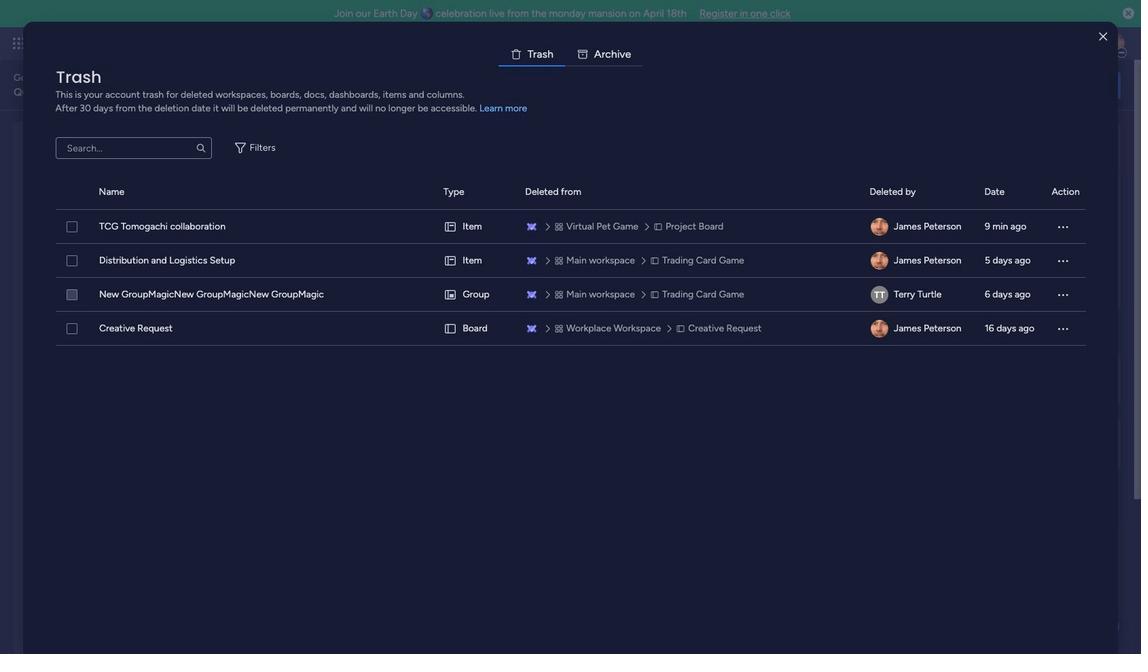 Task type: describe. For each thing, give the bounding box(es) containing it.
james peterson image for menu image
[[871, 320, 888, 338]]

3 column header from the left
[[443, 175, 509, 209]]

public board image
[[470, 275, 485, 290]]

component image for public board icon
[[470, 297, 482, 309]]

getting started element
[[917, 352, 1121, 406]]

2 public board image from the left
[[258, 275, 273, 290]]

1 menu image from the top
[[1056, 220, 1070, 234]]

search image
[[195, 143, 206, 154]]

2 column header from the left
[[99, 175, 427, 209]]

1 image
[[940, 28, 952, 43]]

6 column header from the left
[[985, 175, 1036, 209]]

3 menu image from the top
[[1056, 288, 1070, 302]]

Search for items in the recycle bin search field
[[55, 137, 212, 159]]

3 public board image from the left
[[682, 275, 697, 290]]

select product image
[[12, 37, 26, 50]]

templates image image
[[929, 130, 1109, 223]]

component image for first public board image from right
[[682, 297, 694, 309]]

0 vertical spatial james peterson image
[[1103, 33, 1125, 54]]

3 row from the top
[[55, 278, 1086, 312]]

4 column header from the left
[[525, 175, 854, 209]]



Task type: vqa. For each thing, say whether or not it's contained in the screenshot.
Workspace options IMAGE
no



Task type: locate. For each thing, give the bounding box(es) containing it.
1 james peterson image from the top
[[871, 252, 888, 270]]

2 menu image from the top
[[1056, 254, 1070, 268]]

component image
[[470, 297, 482, 309], [682, 297, 694, 309]]

quick search results list box
[[30, 154, 884, 334]]

row
[[55, 210, 1086, 244], [55, 244, 1086, 278], [55, 278, 1086, 312], [55, 312, 1086, 346]]

1 vertical spatial menu image
[[1056, 254, 1070, 268]]

2 component image from the left
[[682, 297, 694, 309]]

close image
[[1099, 32, 1108, 42]]

3 add to favorites image from the left
[[636, 275, 649, 289]]

0 vertical spatial james peterson image
[[871, 252, 888, 270]]

4 row from the top
[[55, 312, 1086, 346]]

1 row from the top
[[55, 210, 1086, 244]]

1 component image from the left
[[470, 297, 482, 309]]

2 james peterson image from the top
[[871, 320, 888, 338]]

2 horizontal spatial public board image
[[682, 275, 697, 290]]

1 public board image from the left
[[47, 275, 62, 290]]

component image
[[258, 297, 271, 309]]

add to favorites image
[[212, 275, 226, 289], [424, 275, 437, 289], [636, 275, 649, 289], [847, 275, 861, 289]]

add to favorites image for public board icon
[[636, 275, 649, 289]]

add to favorites image for 1st public board image from left
[[212, 275, 226, 289]]

column header
[[55, 175, 83, 209], [99, 175, 427, 209], [443, 175, 509, 209], [525, 175, 854, 209], [870, 175, 968, 209], [985, 175, 1036, 209], [1052, 175, 1086, 209]]

None search field
[[55, 137, 212, 159]]

1 vertical spatial james peterson image
[[871, 218, 888, 236]]

add to favorites image for second public board image from the right
[[424, 275, 437, 289]]

help center element
[[917, 417, 1121, 471]]

0 vertical spatial menu image
[[1056, 220, 1070, 234]]

2 vertical spatial menu image
[[1056, 288, 1070, 302]]

james peterson image down terry turtle icon
[[871, 320, 888, 338]]

1 horizontal spatial james peterson image
[[1103, 33, 1125, 54]]

table
[[55, 175, 1086, 632]]

1 vertical spatial james peterson image
[[871, 320, 888, 338]]

1 column header from the left
[[55, 175, 83, 209]]

terry turtle image
[[871, 286, 888, 304]]

james peterson image
[[871, 252, 888, 270], [871, 320, 888, 338]]

1 horizontal spatial component image
[[682, 297, 694, 309]]

james peterson image up terry turtle icon
[[871, 252, 888, 270]]

7 column header from the left
[[1052, 175, 1086, 209]]

1 horizontal spatial public board image
[[258, 275, 273, 290]]

0 horizontal spatial component image
[[470, 297, 482, 309]]

menu image
[[1056, 322, 1070, 336]]

5 column header from the left
[[870, 175, 968, 209]]

james peterson image
[[1103, 33, 1125, 54], [871, 218, 888, 236]]

menu image
[[1056, 220, 1070, 234], [1056, 254, 1070, 268], [1056, 288, 1070, 302]]

2 add to favorites image from the left
[[424, 275, 437, 289]]

0 horizontal spatial public board image
[[47, 275, 62, 290]]

4 add to favorites image from the left
[[847, 275, 861, 289]]

2 row from the top
[[55, 244, 1086, 278]]

row group
[[55, 175, 1086, 210]]

public board image
[[47, 275, 62, 290], [258, 275, 273, 290], [682, 275, 697, 290]]

cell
[[443, 210, 509, 244], [870, 210, 968, 244], [443, 244, 509, 278], [870, 244, 968, 278], [443, 278, 509, 312], [870, 278, 968, 312], [443, 312, 509, 346], [870, 312, 968, 346]]

james peterson image for 2nd menu icon from the bottom
[[871, 252, 888, 270]]

1 add to favorites image from the left
[[212, 275, 226, 289]]

add to favorites image for first public board image from right
[[847, 275, 861, 289]]

0 horizontal spatial james peterson image
[[871, 218, 888, 236]]



